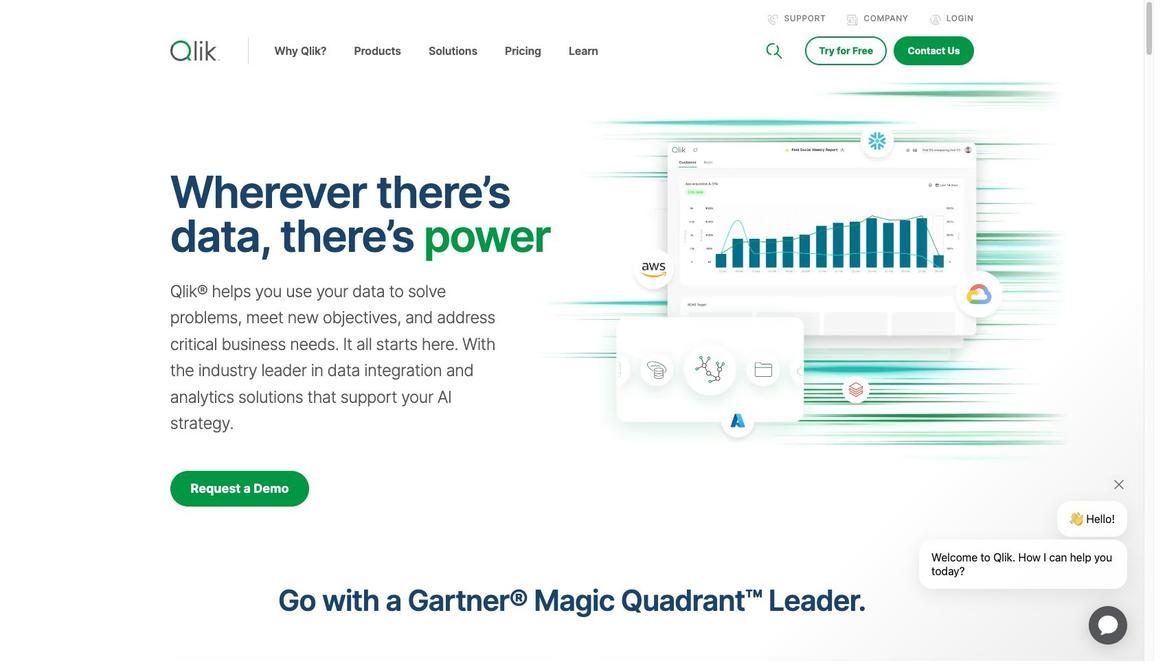 Task type: describe. For each thing, give the bounding box(es) containing it.
login image
[[930, 14, 941, 25]]



Task type: vqa. For each thing, say whether or not it's contained in the screenshot.
"Login" image
yes



Task type: locate. For each thing, give the bounding box(es) containing it.
qlik image
[[170, 41, 219, 61]]

company image
[[847, 14, 858, 25]]

application
[[1072, 590, 1144, 662]]

support image
[[768, 14, 779, 25]]



